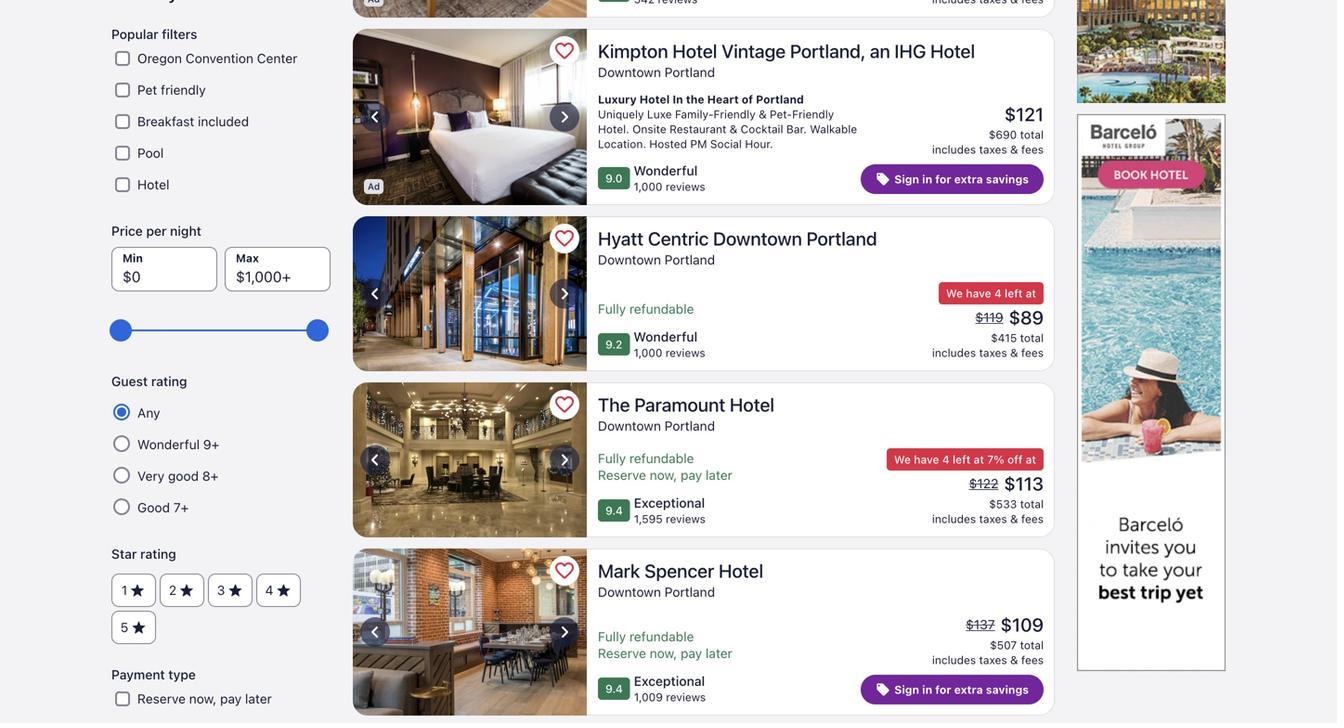 Task type: describe. For each thing, give the bounding box(es) containing it.
night
[[170, 224, 202, 239]]

rating for star rating
[[140, 547, 176, 562]]

$122
[[969, 476, 999, 491]]

heart
[[707, 93, 739, 106]]

portland inside luxury hotel in the heart of portland uniquely luxe family-friendly & pet-friendly hotel. onsite restaurant & cocktail bar. walkable location. hosted pm social hour.
[[756, 93, 804, 106]]

hour.
[[745, 137, 773, 150]]

$122 $113 $533 total includes taxes & fees
[[933, 473, 1044, 526]]

1,595
[[634, 513, 663, 526]]

8+
[[202, 469, 219, 484]]

& inside $122 $113 $533 total includes taxes & fees
[[1011, 513, 1019, 526]]

onsite
[[633, 123, 667, 136]]

in-room dining image
[[353, 549, 587, 716]]

very
[[137, 469, 165, 484]]

the paramount hotel downtown portland
[[598, 394, 775, 434]]

lobby image
[[353, 383, 587, 538]]

kimpton hotel vintage portland, an ihg hotel downtown portland
[[598, 40, 975, 80]]

centric
[[648, 228, 709, 249]]

popular
[[111, 27, 159, 42]]

hotel inside luxury hotel in the heart of portland uniquely luxe family-friendly & pet-friendly hotel. onsite restaurant & cocktail bar. walkable location. hosted pm social hour.
[[640, 93, 670, 106]]

total for $109
[[1020, 639, 1044, 652]]

9.4 for mark
[[606, 683, 623, 696]]

$0, Minimum, Price per night range field
[[123, 310, 320, 351]]

reserve for mark
[[598, 646, 646, 661]]

walkable
[[810, 123, 857, 136]]

1,000 for hyatt
[[634, 346, 663, 359]]

we have 4 left at
[[946, 287, 1037, 300]]

taxes inside $121 $690 total includes taxes & fees
[[980, 143, 1007, 156]]

2
[[169, 583, 177, 598]]

downtown inside 'the paramount hotel downtown portland'
[[598, 418, 661, 434]]

off
[[1008, 453, 1023, 466]]

of
[[742, 93, 753, 106]]

payment
[[111, 668, 165, 683]]

1 fully from the top
[[598, 301, 626, 317]]

xsmall image for 5
[[130, 620, 147, 636]]

price
[[111, 224, 143, 239]]

in
[[673, 93, 683, 106]]

$0, Minimum, Price per night text field
[[111, 247, 217, 292]]

guest rating
[[111, 374, 187, 389]]

in for $109
[[922, 684, 933, 697]]

$113
[[1004, 473, 1044, 495]]

pet friendly
[[137, 82, 206, 98]]

pay for spencer
[[681, 646, 702, 661]]

2 vertical spatial reserve
[[137, 692, 186, 707]]

includes for $113
[[933, 513, 976, 526]]

$121 $690 total includes taxes & fees
[[933, 103, 1044, 156]]

breakfast
[[137, 114, 194, 129]]

show previous image for kimpton hotel vintage portland, an ihg hotel image
[[364, 106, 386, 128]]

good 7+
[[137, 500, 189, 516]]

restaurant
[[670, 123, 727, 136]]

leading image for $137
[[876, 683, 891, 698]]

3
[[217, 583, 225, 598]]

1 friendly from the left
[[714, 108, 756, 121]]

ihg
[[895, 40, 926, 62]]

1,009
[[634, 691, 663, 704]]

1,000 for kimpton
[[634, 180, 663, 193]]

convention
[[186, 51, 254, 66]]

show next image for kimpton hotel vintage portland, an ihg hotel image
[[554, 106, 576, 128]]

$1,000 and above, Maximum, Price per night range field
[[123, 310, 320, 351]]

1
[[122, 583, 127, 598]]

& inside the $137 $109 $507 total includes taxes & fees
[[1011, 654, 1019, 667]]

cocktail
[[741, 123, 784, 136]]

$137 button
[[964, 617, 997, 633]]

reviews for spencer
[[666, 691, 706, 704]]

portland inside kimpton hotel vintage portland, an ihg hotel downtown portland
[[665, 65, 715, 80]]

reviews for paramount
[[666, 513, 706, 526]]

hotel inside 'the paramount hotel downtown portland'
[[730, 394, 775, 416]]

show next image for mark spencer hotel image
[[554, 621, 576, 644]]

restaurant image
[[353, 0, 587, 18]]

the
[[598, 394, 630, 416]]

2 vertical spatial now,
[[189, 692, 217, 707]]

room image
[[353, 29, 587, 205]]

$507
[[990, 639, 1017, 652]]

$119
[[976, 310, 1004, 325]]

front of property - evening/night image
[[353, 216, 587, 372]]

taxes for $109
[[980, 654, 1007, 667]]

hotel right ihg
[[931, 40, 975, 62]]

refundable for paramount
[[630, 451, 694, 466]]

luxe
[[647, 108, 672, 121]]

good
[[137, 500, 170, 516]]

reserve for the
[[598, 468, 646, 483]]

extra for $109
[[955, 684, 983, 697]]

xsmall image for 3
[[227, 583, 244, 599]]

mark
[[598, 560, 640, 582]]

we for $89
[[946, 287, 963, 300]]

hotel.
[[598, 123, 630, 136]]

7%
[[988, 453, 1005, 466]]

pool
[[137, 145, 164, 161]]

fully refundable reserve now, pay later for paramount
[[598, 451, 733, 483]]

xsmall image for 2
[[178, 583, 195, 599]]

includes for $89
[[933, 346, 976, 359]]

taxes for $89
[[980, 346, 1007, 359]]

pet
[[137, 82, 157, 98]]

exceptional for paramount
[[634, 496, 705, 511]]

oregon
[[137, 51, 182, 66]]

& up social
[[730, 123, 738, 136]]

oregon convention center
[[137, 51, 298, 66]]

hotel inside mark spencer hotel downtown portland
[[719, 560, 764, 582]]

any
[[137, 406, 160, 421]]

later for spencer
[[706, 646, 733, 661]]

price per night
[[111, 224, 202, 239]]

location.
[[598, 137, 646, 150]]

later for paramount
[[706, 468, 733, 483]]

5
[[121, 620, 128, 635]]

wonderful 1,000 reviews for centric
[[634, 329, 706, 359]]

very good 8+
[[137, 469, 219, 484]]

wonderful 9+
[[137, 437, 219, 452]]

pay for paramount
[[681, 468, 702, 483]]

$137
[[966, 617, 995, 633]]

hyatt centric downtown portland downtown portland
[[598, 228, 877, 268]]

& inside $121 $690 total includes taxes & fees
[[1011, 143, 1019, 156]]

downtown inside kimpton hotel vintage portland, an ihg hotel downtown portland
[[598, 65, 661, 80]]

4 for $113
[[943, 453, 950, 466]]

2 friendly from the left
[[792, 108, 834, 121]]

the
[[686, 93, 705, 106]]

fees for $89
[[1022, 346, 1044, 359]]

$1,000 and above, Maximum, Price per night text field
[[225, 247, 331, 292]]

at right the "off"
[[1026, 453, 1037, 466]]

spencer
[[645, 560, 715, 582]]

paramount
[[635, 394, 726, 416]]

fully for mark
[[598, 629, 626, 645]]

exceptional for spencer
[[634, 674, 705, 689]]

9+
[[203, 437, 219, 452]]

$533
[[989, 498, 1017, 511]]

show previous image for the paramount hotel image
[[364, 449, 386, 471]]

$122 button
[[968, 476, 1001, 492]]

$690
[[989, 128, 1017, 141]]

reserve now, pay later
[[137, 692, 272, 707]]

includes inside $121 $690 total includes taxes & fees
[[933, 143, 976, 156]]

pet-
[[770, 108, 792, 121]]



Task type: vqa. For each thing, say whether or not it's contained in the screenshot.
the refundable to the middle
yes



Task type: locate. For each thing, give the bounding box(es) containing it.
we for $113
[[894, 453, 911, 466]]

0 vertical spatial later
[[706, 468, 733, 483]]

includes
[[933, 143, 976, 156], [933, 346, 976, 359], [933, 513, 976, 526], [933, 654, 976, 667]]

1,000 right '9.0'
[[634, 180, 663, 193]]

total down $121
[[1020, 128, 1044, 141]]

4 taxes from the top
[[980, 654, 1007, 667]]

for
[[936, 173, 952, 186], [936, 684, 952, 697]]

refundable up exceptional 1,009 reviews
[[630, 629, 694, 645]]

sign for $137
[[895, 684, 920, 697]]

2 savings from the top
[[986, 684, 1029, 697]]

savings for $690
[[986, 173, 1029, 186]]

2 exceptional from the top
[[634, 674, 705, 689]]

1 vertical spatial in
[[922, 684, 933, 697]]

show next image for hyatt centric downtown portland image
[[554, 283, 576, 305]]

friendly up bar.
[[792, 108, 834, 121]]

reserve up 1,009
[[598, 646, 646, 661]]

4 total from the top
[[1020, 639, 1044, 652]]

taxes down $415
[[980, 346, 1007, 359]]

1 fully refundable reserve now, pay later from the top
[[598, 451, 733, 483]]

1 refundable from the top
[[630, 301, 694, 317]]

reviews inside exceptional 1,595 reviews
[[666, 513, 706, 526]]

0 vertical spatial we
[[946, 287, 963, 300]]

star
[[111, 547, 137, 562]]

breakfast included
[[137, 114, 249, 129]]

2 vertical spatial pay
[[220, 692, 242, 707]]

1 taxes from the top
[[980, 143, 1007, 156]]

wonderful 1,000 reviews down fully refundable
[[634, 329, 706, 359]]

have for $113
[[914, 453, 940, 466]]

sign in for extra savings down $121 $690 total includes taxes & fees
[[895, 173, 1029, 186]]

portland
[[665, 65, 715, 80], [756, 93, 804, 106], [807, 228, 877, 249], [665, 252, 715, 268], [665, 418, 715, 434], [665, 585, 715, 600]]

xsmall image for 1
[[129, 583, 146, 599]]

0 vertical spatial pay
[[681, 468, 702, 483]]

1 total from the top
[[1020, 128, 1044, 141]]

1 vertical spatial 9.4
[[606, 683, 623, 696]]

0 horizontal spatial have
[[914, 453, 940, 466]]

1 vertical spatial 4
[[943, 453, 950, 466]]

friendly down heart
[[714, 108, 756, 121]]

left up $89
[[1005, 287, 1023, 300]]

fully right "show next image for mark spencer hotel"
[[598, 629, 626, 645]]

left up $122
[[953, 453, 971, 466]]

1 horizontal spatial we
[[946, 287, 963, 300]]

$415
[[991, 332, 1017, 345]]

0 horizontal spatial friendly
[[714, 108, 756, 121]]

wonderful for hotel
[[634, 163, 698, 178]]

0 vertical spatial rating
[[151, 374, 187, 389]]

taxes down the $690
[[980, 143, 1007, 156]]

7+
[[173, 500, 189, 516]]

fully for the
[[598, 451, 626, 466]]

reviews down pm
[[666, 180, 706, 193]]

reviews right 1,009
[[666, 691, 706, 704]]

fully
[[598, 301, 626, 317], [598, 451, 626, 466], [598, 629, 626, 645]]

total down $89
[[1020, 332, 1044, 345]]

1 fees from the top
[[1022, 143, 1044, 156]]

now,
[[650, 468, 677, 483], [650, 646, 677, 661], [189, 692, 217, 707]]

& down the $533
[[1011, 513, 1019, 526]]

have left 7%
[[914, 453, 940, 466]]

fees
[[1022, 143, 1044, 156], [1022, 346, 1044, 359], [1022, 513, 1044, 526], [1022, 654, 1044, 667]]

2 vertical spatial 4
[[265, 583, 273, 598]]

$121
[[1005, 103, 1044, 125]]

hyatt
[[598, 228, 644, 249]]

$89
[[1009, 307, 1044, 328]]

reserve up the 1,595 on the left bottom of page
[[598, 468, 646, 483]]

fees inside $121 $690 total includes taxes & fees
[[1022, 143, 1044, 156]]

2 vertical spatial refundable
[[630, 629, 694, 645]]

kimpton
[[598, 40, 668, 62]]

wonderful 1,000 reviews down hosted at the top of page
[[634, 163, 706, 193]]

0 horizontal spatial left
[[953, 453, 971, 466]]

wonderful for centric
[[634, 329, 698, 345]]

0 vertical spatial wonderful
[[634, 163, 698, 178]]

for down the $137 $109 $507 total includes taxes & fees at bottom right
[[936, 684, 952, 697]]

leading image for $121
[[876, 172, 891, 187]]

at up $89
[[1026, 287, 1037, 300]]

total for $89
[[1020, 332, 1044, 345]]

$109
[[1001, 614, 1044, 636]]

1 vertical spatial refundable
[[630, 451, 694, 466]]

popular filters
[[111, 27, 197, 42]]

0 vertical spatial fully refundable reserve now, pay later
[[598, 451, 733, 483]]

2 vertical spatial wonderful
[[137, 437, 200, 452]]

total inside $121 $690 total includes taxes & fees
[[1020, 128, 1044, 141]]

in down the $137 $109 $507 total includes taxes & fees at bottom right
[[922, 684, 933, 697]]

now, up exceptional 1,009 reviews
[[650, 646, 677, 661]]

2 total from the top
[[1020, 332, 1044, 345]]

reviews up paramount
[[666, 346, 706, 359]]

1 xsmall image from the left
[[227, 583, 244, 599]]

exceptional up 1,009
[[634, 674, 705, 689]]

included
[[198, 114, 249, 129]]

total inside $119 $89 $415 total includes taxes & fees
[[1020, 332, 1044, 345]]

uniquely
[[598, 108, 644, 121]]

0 vertical spatial 1,000
[[634, 180, 663, 193]]

1 sign in for extra savings from the top
[[895, 173, 1029, 186]]

0 vertical spatial for
[[936, 173, 952, 186]]

9.4 for the
[[606, 504, 623, 517]]

portland,
[[790, 40, 866, 62]]

xsmall image
[[129, 583, 146, 599], [178, 583, 195, 599], [130, 620, 147, 636]]

0 vertical spatial in
[[922, 173, 933, 186]]

sign in for extra savings link for $690
[[861, 164, 1044, 194]]

now, up exceptional 1,595 reviews
[[650, 468, 677, 483]]

1 horizontal spatial left
[[1005, 287, 1023, 300]]

1,000 right 9.2
[[634, 346, 663, 359]]

savings down the $690
[[986, 173, 1029, 186]]

exceptional inside exceptional 1,009 reviews
[[634, 674, 705, 689]]

fully refundable
[[598, 301, 694, 317]]

3 fees from the top
[[1022, 513, 1044, 526]]

rating for guest rating
[[151, 374, 187, 389]]

3 fully from the top
[[598, 629, 626, 645]]

total inside $122 $113 $533 total includes taxes & fees
[[1020, 498, 1044, 511]]

xsmall image right 1
[[129, 583, 146, 599]]

fees inside $122 $113 $533 total includes taxes & fees
[[1022, 513, 1044, 526]]

2 vertical spatial fully
[[598, 629, 626, 645]]

1 horizontal spatial 4
[[943, 453, 950, 466]]

luxury hotel in the heart of portland uniquely luxe family-friendly & pet-friendly hotel. onsite restaurant & cocktail bar. walkable location. hosted pm social hour.
[[598, 93, 857, 150]]

1 includes from the top
[[933, 143, 976, 156]]

rating right star
[[140, 547, 176, 562]]

ad
[[368, 181, 380, 192]]

xsmall image right 2
[[178, 583, 195, 599]]

star rating
[[111, 547, 176, 562]]

2 sign in for extra savings from the top
[[895, 684, 1029, 697]]

xsmall image for 4
[[275, 583, 292, 599]]

0 vertical spatial wonderful 1,000 reviews
[[634, 163, 706, 193]]

1 vertical spatial leading image
[[876, 683, 891, 698]]

fees inside $119 $89 $415 total includes taxes & fees
[[1022, 346, 1044, 359]]

downtown right centric
[[713, 228, 802, 249]]

0 vertical spatial 4
[[995, 287, 1002, 300]]

fees for $113
[[1022, 513, 1044, 526]]

later
[[706, 468, 733, 483], [706, 646, 733, 661], [245, 692, 272, 707]]

center
[[257, 51, 298, 66]]

1 savings from the top
[[986, 173, 1029, 186]]

reserve
[[598, 468, 646, 483], [598, 646, 646, 661], [137, 692, 186, 707]]

2 refundable from the top
[[630, 451, 694, 466]]

family-
[[675, 108, 714, 121]]

taxes inside $119 $89 $415 total includes taxes & fees
[[980, 346, 1007, 359]]

4 includes from the top
[[933, 654, 976, 667]]

1 vertical spatial now,
[[650, 646, 677, 661]]

1 vertical spatial reserve
[[598, 646, 646, 661]]

0 vertical spatial sign in for extra savings link
[[861, 164, 1044, 194]]

reviews for hotel
[[666, 180, 706, 193]]

fees down $89
[[1022, 346, 1044, 359]]

total inside the $137 $109 $507 total includes taxes & fees
[[1020, 639, 1044, 652]]

0 vertical spatial left
[[1005, 287, 1023, 300]]

2 includes from the top
[[933, 346, 976, 359]]

in down $121 $690 total includes taxes & fees
[[922, 173, 933, 186]]

& down $507
[[1011, 654, 1019, 667]]

at for $89
[[1026, 287, 1037, 300]]

downtown down hyatt
[[598, 252, 661, 268]]

1 vertical spatial for
[[936, 684, 952, 697]]

left for $113
[[953, 453, 971, 466]]

show previous image for hyatt centric downtown portland image
[[364, 283, 386, 305]]

1 exceptional from the top
[[634, 496, 705, 511]]

downtown inside mark spencer hotel downtown portland
[[598, 585, 661, 600]]

now, down type
[[189, 692, 217, 707]]

xsmall image right the 5
[[130, 620, 147, 636]]

sign in for extra savings link down $121 $690 total includes taxes & fees
[[861, 164, 1044, 194]]

savings
[[986, 173, 1029, 186], [986, 684, 1029, 697]]

1 horizontal spatial xsmall image
[[275, 583, 292, 599]]

2 extra from the top
[[955, 684, 983, 697]]

portland inside 'the paramount hotel downtown portland'
[[665, 418, 715, 434]]

0 vertical spatial leading image
[[876, 172, 891, 187]]

rating up any
[[151, 374, 187, 389]]

3 total from the top
[[1020, 498, 1044, 511]]

sign in for extra savings for $109
[[895, 684, 1029, 697]]

includes for $109
[[933, 654, 976, 667]]

exceptional inside exceptional 1,595 reviews
[[634, 496, 705, 511]]

refundable
[[630, 301, 694, 317], [630, 451, 694, 466], [630, 629, 694, 645]]

extra
[[955, 173, 983, 186], [955, 684, 983, 697]]

fully refundable reserve now, pay later for spencer
[[598, 629, 733, 661]]

fees for $109
[[1022, 654, 1044, 667]]

sign in for extra savings link for $109
[[861, 675, 1044, 705]]

1 vertical spatial rating
[[140, 547, 176, 562]]

hotel down pool
[[137, 177, 169, 192]]

2 horizontal spatial 4
[[995, 287, 1002, 300]]

2 fully from the top
[[598, 451, 626, 466]]

exceptional up the 1,595 on the left bottom of page
[[634, 496, 705, 511]]

3 includes from the top
[[933, 513, 976, 526]]

luxury
[[598, 93, 637, 106]]

for for $109
[[936, 684, 952, 697]]

taxes for $113
[[980, 513, 1007, 526]]

0 vertical spatial exceptional
[[634, 496, 705, 511]]

mark spencer hotel downtown portland
[[598, 560, 764, 600]]

for for $690
[[936, 173, 952, 186]]

0 vertical spatial fully
[[598, 301, 626, 317]]

hotel
[[673, 40, 717, 62], [931, 40, 975, 62], [640, 93, 670, 106], [137, 177, 169, 192], [730, 394, 775, 416], [719, 560, 764, 582]]

1 vertical spatial left
[[953, 453, 971, 466]]

now, for spencer
[[650, 646, 677, 661]]

pay
[[681, 468, 702, 483], [681, 646, 702, 661], [220, 692, 242, 707]]

wonderful 1,000 reviews
[[634, 163, 706, 193], [634, 329, 706, 359]]

0 horizontal spatial we
[[894, 453, 911, 466]]

1 leading image from the top
[[876, 172, 891, 187]]

wonderful 1,000 reviews for hotel
[[634, 163, 706, 193]]

9.0
[[606, 172, 623, 185]]

sign in for extra savings link down the $137 $109 $507 total includes taxes & fees at bottom right
[[861, 675, 1044, 705]]

2 wonderful 1,000 reviews from the top
[[634, 329, 706, 359]]

reviews for centric
[[666, 346, 706, 359]]

refundable down centric
[[630, 301, 694, 317]]

& down $415
[[1011, 346, 1019, 359]]

4 fees from the top
[[1022, 654, 1044, 667]]

0 vertical spatial reserve
[[598, 468, 646, 483]]

taxes down the $533
[[980, 513, 1007, 526]]

extra down the $137 $109 $507 total includes taxes & fees at bottom right
[[955, 684, 983, 697]]

savings down $507
[[986, 684, 1029, 697]]

bar.
[[787, 123, 807, 136]]

reviews inside exceptional 1,009 reviews
[[666, 691, 706, 704]]

0 horizontal spatial xsmall image
[[227, 583, 244, 599]]

1 vertical spatial have
[[914, 453, 940, 466]]

2 in from the top
[[922, 684, 933, 697]]

wonderful down fully refundable
[[634, 329, 698, 345]]

1 extra from the top
[[955, 173, 983, 186]]

includes inside the $137 $109 $507 total includes taxes & fees
[[933, 654, 976, 667]]

total
[[1020, 128, 1044, 141], [1020, 332, 1044, 345], [1020, 498, 1044, 511], [1020, 639, 1044, 652]]

fees down $109
[[1022, 654, 1044, 667]]

$119 button
[[974, 309, 1006, 326]]

in for $690
[[922, 173, 933, 186]]

portland inside mark spencer hotel downtown portland
[[665, 585, 715, 600]]

fully refundable reserve now, pay later up exceptional 1,595 reviews
[[598, 451, 733, 483]]

1 vertical spatial fully
[[598, 451, 626, 466]]

& up cocktail
[[759, 108, 767, 121]]

1 vertical spatial later
[[706, 646, 733, 661]]

9.4
[[606, 504, 623, 517], [606, 683, 623, 696]]

1 vertical spatial sign
[[895, 684, 920, 697]]

downtown down mark
[[598, 585, 661, 600]]

0 vertical spatial now,
[[650, 468, 677, 483]]

2 fully refundable reserve now, pay later from the top
[[598, 629, 733, 661]]

taxes inside the $137 $109 $507 total includes taxes & fees
[[980, 654, 1007, 667]]

exceptional 1,009 reviews
[[634, 674, 706, 704]]

1 sign from the top
[[895, 173, 920, 186]]

an
[[870, 40, 891, 62]]

2 xsmall image from the left
[[275, 583, 292, 599]]

fees down '$113'
[[1022, 513, 1044, 526]]

1 horizontal spatial friendly
[[792, 108, 834, 121]]

1 wonderful 1,000 reviews from the top
[[634, 163, 706, 193]]

wonderful
[[634, 163, 698, 178], [634, 329, 698, 345], [137, 437, 200, 452]]

fully up 9.2
[[598, 301, 626, 317]]

9.4 left 1,009
[[606, 683, 623, 696]]

1 vertical spatial extra
[[955, 684, 983, 697]]

wonderful down hosted at the top of page
[[634, 163, 698, 178]]

hotel right spencer
[[719, 560, 764, 582]]

sign for $121
[[895, 173, 920, 186]]

4 right 3
[[265, 583, 273, 598]]

for down $121 $690 total includes taxes & fees
[[936, 173, 952, 186]]

downtown
[[598, 65, 661, 80], [713, 228, 802, 249], [598, 252, 661, 268], [598, 418, 661, 434], [598, 585, 661, 600]]

hotel right paramount
[[730, 394, 775, 416]]

fully right show next image for the paramount hotel
[[598, 451, 626, 466]]

1 vertical spatial wonderful
[[634, 329, 698, 345]]

downtown down kimpton
[[598, 65, 661, 80]]

1 sign in for extra savings link from the top
[[861, 164, 1044, 194]]

sign in for extra savings for $690
[[895, 173, 1029, 186]]

downtown down the
[[598, 418, 661, 434]]

taxes down $507
[[980, 654, 1007, 667]]

$119 $89 $415 total includes taxes & fees
[[933, 307, 1044, 359]]

&
[[759, 108, 767, 121], [730, 123, 738, 136], [1011, 143, 1019, 156], [1011, 346, 1019, 359], [1011, 513, 1019, 526], [1011, 654, 1019, 667]]

show previous image for mark spencer hotel image
[[364, 621, 386, 644]]

4 up $119
[[995, 287, 1002, 300]]

savings for $109
[[986, 684, 1029, 697]]

taxes inside $122 $113 $533 total includes taxes & fees
[[980, 513, 1007, 526]]

0 vertical spatial savings
[[986, 173, 1029, 186]]

taxes
[[980, 143, 1007, 156], [980, 346, 1007, 359], [980, 513, 1007, 526], [980, 654, 1007, 667]]

1 vertical spatial exceptional
[[634, 674, 705, 689]]

sign in for extra savings down the $137 $109 $507 total includes taxes & fees at bottom right
[[895, 684, 1029, 697]]

1 vertical spatial 1,000
[[634, 346, 663, 359]]

reviews
[[666, 180, 706, 193], [666, 346, 706, 359], [666, 513, 706, 526], [666, 691, 706, 704]]

friendly
[[161, 82, 206, 98]]

refundable down 'the paramount hotel downtown portland'
[[630, 451, 694, 466]]

hotel up the
[[673, 40, 717, 62]]

have for $89
[[966, 287, 992, 300]]

in
[[922, 173, 933, 186], [922, 684, 933, 697]]

0 vertical spatial extra
[[955, 173, 983, 186]]

filters
[[162, 27, 197, 42]]

1 1,000 from the top
[[634, 180, 663, 193]]

hosted
[[650, 137, 687, 150]]

1 vertical spatial savings
[[986, 684, 1029, 697]]

1 vertical spatial fully refundable reserve now, pay later
[[598, 629, 733, 661]]

left for $89
[[1005, 287, 1023, 300]]

extra for $690
[[955, 173, 983, 186]]

reviews right the 1,595 on the left bottom of page
[[666, 513, 706, 526]]

1 vertical spatial pay
[[681, 646, 702, 661]]

refundable for spencer
[[630, 629, 694, 645]]

3 taxes from the top
[[980, 513, 1007, 526]]

exceptional 1,595 reviews
[[634, 496, 706, 526]]

2 9.4 from the top
[[606, 683, 623, 696]]

1 vertical spatial sign in for extra savings link
[[861, 675, 1044, 705]]

fully refundable reserve now, pay later up exceptional 1,009 reviews
[[598, 629, 733, 661]]

2 sign from the top
[[895, 684, 920, 697]]

0 vertical spatial 9.4
[[606, 504, 623, 517]]

fees inside the $137 $109 $507 total includes taxes & fees
[[1022, 654, 1044, 667]]

guest
[[111, 374, 148, 389]]

0 vertical spatial sign
[[895, 173, 920, 186]]

we have 4 left at 7% off at
[[894, 453, 1037, 466]]

total down '$113'
[[1020, 498, 1044, 511]]

includes inside $122 $113 $533 total includes taxes & fees
[[933, 513, 976, 526]]

show next image for the paramount hotel image
[[554, 449, 576, 471]]

1 vertical spatial we
[[894, 453, 911, 466]]

0 vertical spatial refundable
[[630, 301, 694, 317]]

1 in from the top
[[922, 173, 933, 186]]

social
[[710, 137, 742, 150]]

fully refundable reserve now, pay later
[[598, 451, 733, 483], [598, 629, 733, 661]]

4 for $89
[[995, 287, 1002, 300]]

1 vertical spatial wonderful 1,000 reviews
[[634, 329, 706, 359]]

2 fees from the top
[[1022, 346, 1044, 359]]

at left 7%
[[974, 453, 985, 466]]

at for $113
[[974, 453, 985, 466]]

total for $113
[[1020, 498, 1044, 511]]

xsmall image
[[227, 583, 244, 599], [275, 583, 292, 599]]

0 vertical spatial sign in for extra savings
[[895, 173, 1029, 186]]

2 sign in for extra savings link from the top
[[861, 675, 1044, 705]]

good
[[168, 469, 199, 484]]

2 1,000 from the top
[[634, 346, 663, 359]]

0 vertical spatial have
[[966, 287, 992, 300]]

pm
[[691, 137, 707, 150]]

includes inside $119 $89 $415 total includes taxes & fees
[[933, 346, 976, 359]]

wonderful up 'very good 8+'
[[137, 437, 200, 452]]

1 horizontal spatial have
[[966, 287, 992, 300]]

1 for from the top
[[936, 173, 952, 186]]

reserve down payment type
[[137, 692, 186, 707]]

2 for from the top
[[936, 684, 952, 697]]

2 taxes from the top
[[980, 346, 1007, 359]]

2 leading image from the top
[[876, 683, 891, 698]]

fees down $121
[[1022, 143, 1044, 156]]

& inside $119 $89 $415 total includes taxes & fees
[[1011, 346, 1019, 359]]

1 vertical spatial sign in for extra savings
[[895, 684, 1029, 697]]

total down $109
[[1020, 639, 1044, 652]]

type
[[168, 668, 196, 683]]

3 refundable from the top
[[630, 629, 694, 645]]

have up $119
[[966, 287, 992, 300]]

per
[[146, 224, 167, 239]]

payment type
[[111, 668, 196, 683]]

2 vertical spatial later
[[245, 692, 272, 707]]

4 left 7%
[[943, 453, 950, 466]]

$137 $109 $507 total includes taxes & fees
[[933, 614, 1044, 667]]

extra down $121 $690 total includes taxes & fees
[[955, 173, 983, 186]]

9.4 left the 1,595 on the left bottom of page
[[606, 504, 623, 517]]

1 9.4 from the top
[[606, 504, 623, 517]]

& down the $690
[[1011, 143, 1019, 156]]

0 horizontal spatial 4
[[265, 583, 273, 598]]

hotel up the luxe
[[640, 93, 670, 106]]

leading image
[[876, 172, 891, 187], [876, 683, 891, 698]]

now, for paramount
[[650, 468, 677, 483]]



